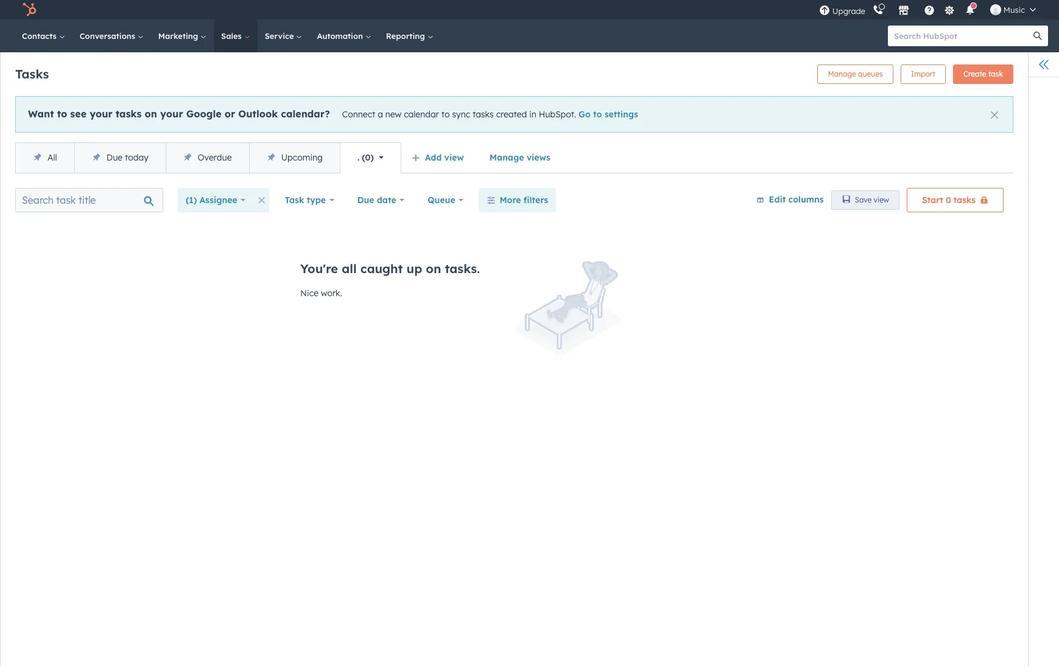 Task type: describe. For each thing, give the bounding box(es) containing it.
marketing link
[[151, 19, 214, 52]]

1 your from the left
[[90, 108, 113, 120]]

manage for manage queues
[[828, 69, 856, 79]]

work.
[[321, 288, 342, 299]]

queues
[[858, 69, 883, 79]]

navigation containing all
[[15, 143, 401, 174]]

date
[[377, 195, 396, 206]]

nice work.
[[300, 288, 342, 299]]

settings link
[[942, 3, 957, 16]]

want
[[28, 108, 54, 120]]

you're all caught up on tasks.
[[300, 261, 480, 277]]

a
[[378, 109, 383, 120]]

due date
[[357, 195, 396, 206]]

music button
[[983, 0, 1043, 19]]

conversations
[[80, 31, 138, 41]]

start
[[922, 195, 943, 206]]

)
[[371, 152, 374, 163]]

task
[[988, 69, 1003, 79]]

caught
[[360, 261, 403, 277]]

add view button
[[404, 146, 474, 170]]

type
[[307, 195, 326, 206]]

save view
[[855, 196, 889, 205]]

create task link
[[953, 65, 1013, 84]]

upcoming
[[281, 152, 323, 163]]

greg robinson image
[[990, 4, 1001, 15]]

sales
[[221, 31, 244, 41]]

conversations link
[[72, 19, 151, 52]]

start 0 tasks button
[[907, 188, 1004, 213]]

want to see your tasks on your google or outlook calendar? alert
[[15, 96, 1013, 133]]

0 inside button
[[946, 195, 951, 206]]

search button
[[1027, 26, 1048, 46]]

sales link
[[214, 19, 257, 52]]

more
[[500, 195, 521, 206]]

create task
[[964, 69, 1003, 79]]

tasks banner
[[15, 61, 1013, 84]]

today
[[125, 152, 148, 163]]

automation
[[317, 31, 365, 41]]

marketplaces button
[[891, 0, 917, 19]]

reporting
[[386, 31, 427, 41]]

.
[[357, 152, 360, 163]]

on inside "alert"
[[145, 108, 157, 120]]

service
[[265, 31, 296, 41]]

reporting link
[[379, 19, 441, 52]]

more filters link
[[479, 188, 556, 213]]

edit columns button
[[756, 192, 824, 208]]

due today link
[[74, 143, 165, 173]]

connect a new calendar to sync tasks created in hubspot. go to settings
[[342, 109, 638, 120]]

marketing
[[158, 31, 200, 41]]

. ( 0 )
[[357, 152, 374, 163]]

manage views
[[490, 152, 550, 163]]

view for save view
[[874, 196, 889, 205]]

filters
[[524, 195, 548, 206]]

(
[[362, 152, 365, 163]]

marketplaces image
[[898, 5, 909, 16]]

import
[[911, 69, 936, 79]]

views
[[527, 152, 550, 163]]

go
[[579, 109, 591, 120]]

go to settings link
[[579, 109, 638, 120]]

task
[[285, 195, 304, 206]]

all
[[48, 152, 57, 163]]

edit
[[769, 194, 786, 205]]

2 horizontal spatial to
[[593, 109, 602, 120]]

you're
[[300, 261, 338, 277]]

manage queues link
[[818, 65, 893, 84]]

want to see your tasks on your google or outlook calendar?
[[28, 108, 330, 120]]



Task type: locate. For each thing, give the bounding box(es) containing it.
0 horizontal spatial tasks
[[116, 108, 142, 120]]

1 horizontal spatial view
[[874, 196, 889, 205]]

view inside button
[[874, 196, 889, 205]]

0 horizontal spatial your
[[90, 108, 113, 120]]

(1)
[[186, 195, 197, 206]]

to right "go"
[[593, 109, 602, 120]]

0 horizontal spatial to
[[57, 108, 67, 120]]

manage inside tasks banner
[[828, 69, 856, 79]]

up
[[407, 261, 422, 277]]

due today
[[106, 152, 148, 163]]

tasks right the sync
[[473, 109, 494, 120]]

0 vertical spatial manage
[[828, 69, 856, 79]]

upcoming link
[[249, 143, 340, 173]]

nice
[[300, 288, 318, 299]]

Search HubSpot search field
[[888, 26, 1037, 46]]

1 horizontal spatial your
[[160, 108, 183, 120]]

menu
[[818, 0, 1045, 19]]

view
[[444, 152, 464, 163], [874, 196, 889, 205]]

notifications button
[[960, 0, 981, 19]]

hubspot link
[[15, 2, 46, 17]]

due inside navigation
[[106, 152, 123, 163]]

on up today
[[145, 108, 157, 120]]

0 vertical spatial 0
[[365, 152, 371, 163]]

1 horizontal spatial on
[[426, 261, 441, 277]]

queue button
[[420, 188, 472, 213]]

due for due today
[[106, 152, 123, 163]]

1 vertical spatial 0
[[946, 195, 951, 206]]

see
[[70, 108, 87, 120]]

1 vertical spatial view
[[874, 196, 889, 205]]

add
[[425, 152, 442, 163]]

add view
[[425, 152, 464, 163]]

contacts
[[22, 31, 59, 41]]

google
[[186, 108, 221, 120]]

on
[[145, 108, 157, 120], [426, 261, 441, 277]]

view for add view
[[444, 152, 464, 163]]

due inside popup button
[[357, 195, 374, 206]]

2 your from the left
[[160, 108, 183, 120]]

1 horizontal spatial due
[[357, 195, 374, 206]]

due for due date
[[357, 195, 374, 206]]

sync
[[452, 109, 470, 120]]

connect
[[342, 109, 375, 120]]

0 vertical spatial due
[[106, 152, 123, 163]]

upgrade
[[833, 6, 865, 16]]

to
[[57, 108, 67, 120], [441, 109, 450, 120], [593, 109, 602, 120]]

music
[[1004, 5, 1025, 15]]

0 horizontal spatial on
[[145, 108, 157, 120]]

2 horizontal spatial tasks
[[954, 195, 976, 206]]

notifications image
[[965, 5, 976, 16]]

help image
[[924, 5, 935, 16]]

0 horizontal spatial view
[[444, 152, 464, 163]]

1 vertical spatial due
[[357, 195, 374, 206]]

service link
[[257, 19, 310, 52]]

tasks inside button
[[954, 195, 976, 206]]

1 horizontal spatial manage
[[828, 69, 856, 79]]

save
[[855, 196, 872, 205]]

edit columns
[[769, 194, 824, 205]]

0 right start
[[946, 195, 951, 206]]

0 right .
[[365, 152, 371, 163]]

tasks.
[[445, 261, 480, 277]]

close image
[[991, 111, 998, 119]]

calling icon button
[[868, 2, 889, 18]]

automation link
[[310, 19, 379, 52]]

view inside popup button
[[444, 152, 464, 163]]

new
[[385, 109, 402, 120]]

0 vertical spatial on
[[145, 108, 157, 120]]

all
[[342, 261, 357, 277]]

start 0 tasks
[[922, 195, 976, 206]]

outlook
[[238, 108, 278, 120]]

tasks
[[15, 66, 49, 81]]

due date button
[[349, 188, 413, 213]]

more filters
[[500, 195, 548, 206]]

1 vertical spatial manage
[[490, 152, 524, 163]]

to left see
[[57, 108, 67, 120]]

due left today
[[106, 152, 123, 163]]

manage left the views
[[490, 152, 524, 163]]

contacts link
[[15, 19, 72, 52]]

1 horizontal spatial tasks
[[473, 109, 494, 120]]

your right see
[[90, 108, 113, 120]]

1 vertical spatial on
[[426, 261, 441, 277]]

manage views link
[[482, 146, 558, 170]]

due left date
[[357, 195, 374, 206]]

1 horizontal spatial to
[[441, 109, 450, 120]]

tasks
[[116, 108, 142, 120], [473, 109, 494, 120], [954, 195, 976, 206]]

tasks up due today
[[116, 108, 142, 120]]

0
[[365, 152, 371, 163], [946, 195, 951, 206]]

0 horizontal spatial due
[[106, 152, 123, 163]]

save view button
[[831, 191, 900, 210]]

your left google
[[160, 108, 183, 120]]

import link
[[901, 65, 946, 84]]

all link
[[16, 143, 74, 173]]

assignee
[[200, 195, 237, 206]]

manage for manage views
[[490, 152, 524, 163]]

create
[[964, 69, 986, 79]]

Search task title search field
[[15, 188, 163, 213]]

manage queues
[[828, 69, 883, 79]]

calling icon image
[[873, 5, 884, 16]]

0 horizontal spatial 0
[[365, 152, 371, 163]]

columns
[[788, 194, 824, 205]]

your
[[90, 108, 113, 120], [160, 108, 183, 120]]

search image
[[1034, 32, 1042, 40]]

0 horizontal spatial manage
[[490, 152, 524, 163]]

overdue link
[[165, 143, 249, 173]]

manage left queues at right top
[[828, 69, 856, 79]]

to left the sync
[[441, 109, 450, 120]]

tasks right start
[[954, 195, 976, 206]]

(1) assignee button
[[178, 188, 254, 213]]

0 vertical spatial view
[[444, 152, 464, 163]]

navigation
[[15, 143, 401, 174]]

queue
[[428, 195, 455, 206]]

upgrade image
[[819, 5, 830, 16]]

due
[[106, 152, 123, 163], [357, 195, 374, 206]]

settings image
[[944, 5, 955, 16]]

on right the up
[[426, 261, 441, 277]]

hubspot.
[[539, 109, 576, 120]]

task type button
[[277, 188, 342, 213]]

calendar
[[404, 109, 439, 120]]

(1) assignee
[[186, 195, 237, 206]]

help button
[[919, 0, 940, 19]]

menu containing music
[[818, 0, 1045, 19]]

manage
[[828, 69, 856, 79], [490, 152, 524, 163]]

view right the save
[[874, 196, 889, 205]]

calendar?
[[281, 108, 330, 120]]

settings
[[605, 109, 638, 120]]

in
[[529, 109, 536, 120]]

1 horizontal spatial 0
[[946, 195, 951, 206]]

or
[[225, 108, 235, 120]]

created
[[496, 109, 527, 120]]

view right add
[[444, 152, 464, 163]]

hubspot image
[[22, 2, 37, 17]]

overdue
[[198, 152, 232, 163]]



Task type: vqa. For each thing, say whether or not it's contained in the screenshot.
Last 90 days's the
no



